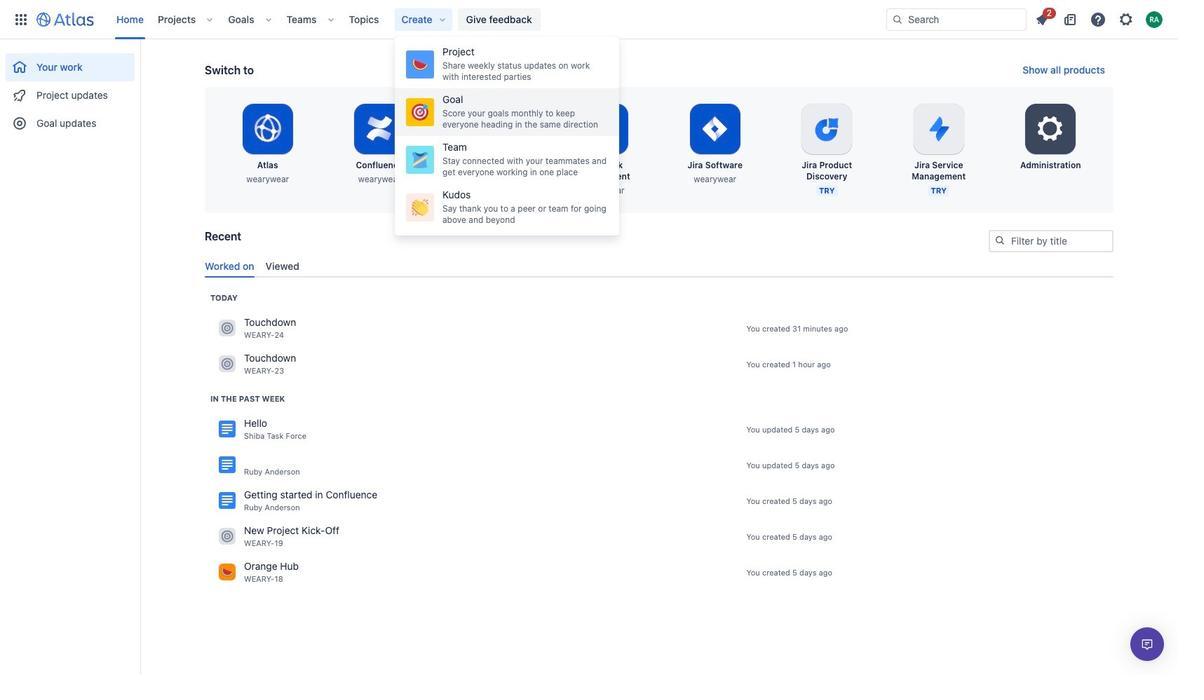 Task type: locate. For each thing, give the bounding box(es) containing it.
0 vertical spatial confluence image
[[219, 421, 236, 438]]

group
[[395, 36, 620, 236], [6, 39, 135, 142]]

1 vertical spatial confluence image
[[219, 457, 236, 474]]

1 vertical spatial heading
[[211, 394, 285, 405]]

heading
[[211, 293, 238, 304], [211, 394, 285, 405]]

2 heading from the top
[[211, 394, 285, 405]]

:watermelon: image
[[412, 56, 429, 73], [412, 56, 429, 73]]

townsquare image
[[219, 320, 236, 337], [219, 356, 236, 373], [219, 529, 236, 545]]

0 vertical spatial heading
[[211, 293, 238, 304]]

:dart: image
[[412, 104, 429, 121], [412, 104, 429, 121]]

3 townsquare image from the top
[[219, 529, 236, 545]]

confluence image
[[219, 421, 236, 438], [219, 457, 236, 474], [219, 493, 236, 510]]

switch to... image
[[13, 11, 29, 28]]

Search field
[[887, 8, 1027, 31]]

banner
[[0, 0, 1179, 39]]

0 vertical spatial townsquare image
[[219, 320, 236, 337]]

None search field
[[887, 8, 1027, 31]]

search image
[[995, 235, 1006, 246]]

1 heading from the top
[[211, 293, 238, 304]]

1 horizontal spatial group
[[395, 36, 620, 236]]

1 confluence image from the top
[[219, 421, 236, 438]]

2 vertical spatial townsquare image
[[219, 529, 236, 545]]

tab list
[[199, 254, 1120, 278]]

settings image
[[1035, 112, 1068, 146]]

:clap: image
[[412, 199, 429, 216], [412, 199, 429, 216]]

2 vertical spatial confluence image
[[219, 493, 236, 510]]

1 vertical spatial townsquare image
[[219, 356, 236, 373]]



Task type: describe. For each thing, give the bounding box(es) containing it.
account image
[[1147, 11, 1163, 28]]

townsquare image
[[219, 564, 236, 581]]

top element
[[8, 0, 887, 39]]

:running_shirt_with_sash: image
[[412, 152, 429, 168]]

0 horizontal spatial group
[[6, 39, 135, 142]]

:running_shirt_with_sash: image
[[412, 152, 429, 168]]

2 confluence image from the top
[[219, 457, 236, 474]]

help image
[[1090, 11, 1107, 28]]

1 townsquare image from the top
[[219, 320, 236, 337]]

3 confluence image from the top
[[219, 493, 236, 510]]

settings image
[[1119, 11, 1135, 28]]

Filter by title field
[[991, 232, 1113, 251]]

search image
[[893, 14, 904, 25]]

2 townsquare image from the top
[[219, 356, 236, 373]]

notifications image
[[1034, 11, 1051, 28]]



Task type: vqa. For each thing, say whether or not it's contained in the screenshot.
Following image
no



